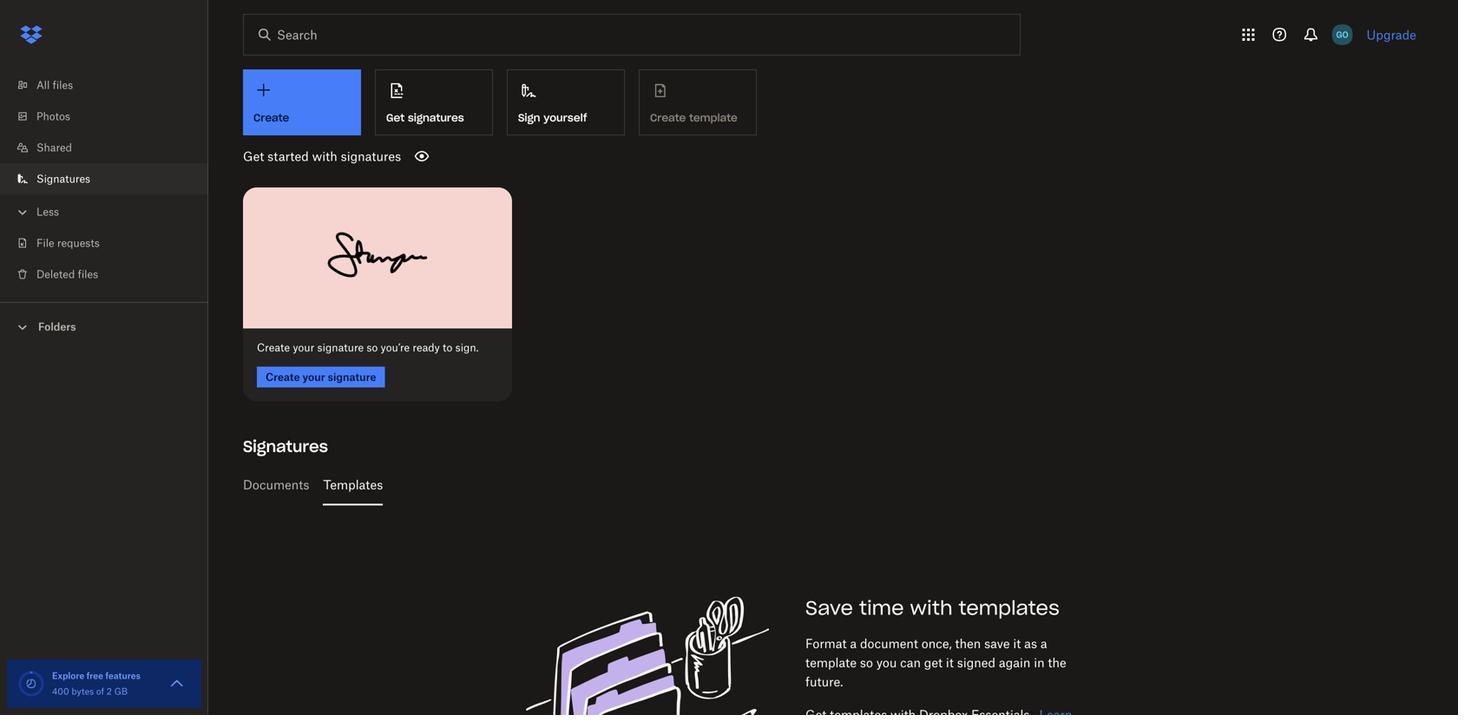 Task type: describe. For each thing, give the bounding box(es) containing it.
time
[[860, 596, 904, 620]]

2 a from the left
[[1041, 636, 1048, 651]]

features
[[105, 671, 141, 682]]

signatures inside button
[[408, 111, 464, 124]]

sign yourself button
[[507, 69, 625, 135]]

get started with signatures
[[243, 149, 401, 164]]

template
[[806, 656, 857, 670]]

as
[[1025, 636, 1038, 651]]

format
[[806, 636, 847, 651]]

folders
[[38, 320, 76, 333]]

with for time
[[910, 596, 953, 620]]

sign yourself
[[518, 111, 587, 124]]

deleted
[[36, 268, 75, 281]]

create for create your signature so you're ready to sign.
[[257, 341, 290, 354]]

deleted files
[[36, 268, 98, 281]]

you
[[877, 656, 897, 670]]

list containing all files
[[0, 59, 208, 302]]

1 horizontal spatial signatures
[[243, 437, 328, 457]]

once,
[[922, 636, 952, 651]]

shared link
[[14, 132, 208, 163]]

tab list containing documents
[[243, 464, 1410, 506]]

upgrade
[[1367, 27, 1417, 42]]

0 horizontal spatial it
[[946, 656, 954, 670]]

your for create your signature so you're ready to sign.
[[293, 341, 315, 354]]

your for create your signature
[[303, 371, 325, 384]]

Search in folder "Dropbox" text field
[[277, 25, 985, 44]]

templates tab
[[323, 464, 383, 506]]

signatures link
[[14, 163, 208, 194]]

files for all files
[[53, 79, 73, 92]]

get signatures button
[[375, 69, 493, 135]]

create your signature button
[[257, 367, 385, 388]]

ready
[[413, 341, 440, 354]]

get
[[925, 656, 943, 670]]

upgrade link
[[1367, 27, 1417, 42]]

then
[[956, 636, 981, 651]]

format a document once, then save it as a template so you can get it signed again in the future.
[[806, 636, 1067, 689]]

photos
[[36, 110, 70, 123]]

explore free features 400 bytes of 2 gb
[[52, 671, 141, 697]]

1 vertical spatial signatures
[[341, 149, 401, 164]]

all files link
[[14, 69, 208, 101]]

bytes
[[72, 686, 94, 697]]

file requests
[[36, 237, 100, 250]]

create button
[[243, 69, 361, 135]]

signatures inside list item
[[36, 172, 90, 185]]



Task type: locate. For each thing, give the bounding box(es) containing it.
2 vertical spatial create
[[266, 371, 300, 384]]

can
[[901, 656, 921, 670]]

1 horizontal spatial files
[[78, 268, 98, 281]]

get for get started with signatures
[[243, 149, 264, 164]]

get for get signatures
[[386, 111, 405, 124]]

a
[[850, 636, 857, 651], [1041, 636, 1048, 651]]

less image
[[14, 204, 31, 221]]

with
[[312, 149, 338, 164], [910, 596, 953, 620]]

0 vertical spatial signatures
[[408, 111, 464, 124]]

1 horizontal spatial so
[[860, 656, 873, 670]]

400
[[52, 686, 69, 697]]

you're
[[381, 341, 410, 354]]

0 horizontal spatial signatures
[[341, 149, 401, 164]]

create your signature so you're ready to sign.
[[257, 341, 479, 354]]

go
[[1337, 29, 1349, 40]]

signatures list item
[[0, 163, 208, 194]]

signatures down shared at left
[[36, 172, 90, 185]]

signature down create your signature so you're ready to sign.
[[328, 371, 376, 384]]

0 horizontal spatial a
[[850, 636, 857, 651]]

save time with templates
[[806, 596, 1060, 620]]

so left you
[[860, 656, 873, 670]]

signature up create your signature button
[[317, 341, 364, 354]]

signature for create your signature
[[328, 371, 376, 384]]

0 horizontal spatial signatures
[[36, 172, 90, 185]]

tab list
[[243, 464, 1410, 506]]

0 horizontal spatial with
[[312, 149, 338, 164]]

it
[[1014, 636, 1021, 651], [946, 656, 954, 670]]

1 a from the left
[[850, 636, 857, 651]]

0 vertical spatial signatures
[[36, 172, 90, 185]]

1 vertical spatial create
[[257, 341, 290, 354]]

0 vertical spatial your
[[293, 341, 315, 354]]

1 vertical spatial signatures
[[243, 437, 328, 457]]

signatures
[[408, 111, 464, 124], [341, 149, 401, 164]]

in
[[1034, 656, 1045, 670]]

0 vertical spatial files
[[53, 79, 73, 92]]

free
[[86, 671, 103, 682]]

0 vertical spatial with
[[312, 149, 338, 164]]

0 vertical spatial create
[[254, 111, 289, 125]]

create inside button
[[266, 371, 300, 384]]

deleted files link
[[14, 259, 208, 290]]

create
[[254, 111, 289, 125], [257, 341, 290, 354], [266, 371, 300, 384]]

get left started
[[243, 149, 264, 164]]

get up get started with signatures on the top of the page
[[386, 111, 405, 124]]

started
[[268, 149, 309, 164]]

future.
[[806, 675, 843, 689]]

with right started
[[312, 149, 338, 164]]

signature inside create your signature button
[[328, 371, 376, 384]]

quota usage element
[[17, 670, 45, 698]]

list
[[0, 59, 208, 302]]

0 horizontal spatial so
[[367, 341, 378, 354]]

sign.
[[455, 341, 479, 354]]

a right as
[[1041, 636, 1048, 651]]

1 vertical spatial your
[[303, 371, 325, 384]]

it left as
[[1014, 636, 1021, 651]]

signed
[[957, 656, 996, 670]]

go button
[[1329, 21, 1357, 49]]

signature
[[317, 341, 364, 354], [328, 371, 376, 384]]

get signatures
[[386, 111, 464, 124]]

0 vertical spatial get
[[386, 111, 405, 124]]

create inside popup button
[[254, 111, 289, 125]]

it right get
[[946, 656, 954, 670]]

explore
[[52, 671, 84, 682]]

signatures
[[36, 172, 90, 185], [243, 437, 328, 457]]

your up create your signature
[[293, 341, 315, 354]]

less
[[36, 205, 59, 218]]

1 horizontal spatial get
[[386, 111, 405, 124]]

gb
[[114, 686, 128, 697]]

1 vertical spatial it
[[946, 656, 954, 670]]

your inside button
[[303, 371, 325, 384]]

get
[[386, 111, 405, 124], [243, 149, 264, 164]]

yourself
[[544, 111, 587, 124]]

your
[[293, 341, 315, 354], [303, 371, 325, 384]]

create for create your signature
[[266, 371, 300, 384]]

templates
[[959, 596, 1060, 620]]

so inside format a document once, then save it as a template so you can get it signed again in the future.
[[860, 656, 873, 670]]

documents
[[243, 478, 309, 492]]

so left you're on the top of the page
[[367, 341, 378, 354]]

0 vertical spatial so
[[367, 341, 378, 354]]

all
[[36, 79, 50, 92]]

get inside button
[[386, 111, 405, 124]]

to
[[443, 341, 453, 354]]

sign
[[518, 111, 541, 124]]

1 horizontal spatial it
[[1014, 636, 1021, 651]]

your down create your signature so you're ready to sign.
[[303, 371, 325, 384]]

templates
[[323, 478, 383, 492]]

files right deleted on the left of the page
[[78, 268, 98, 281]]

0 vertical spatial signature
[[317, 341, 364, 354]]

0 vertical spatial it
[[1014, 636, 1021, 651]]

all files
[[36, 79, 73, 92]]

the
[[1048, 656, 1067, 670]]

1 vertical spatial with
[[910, 596, 953, 620]]

document
[[860, 636, 919, 651]]

with for started
[[312, 149, 338, 164]]

signatures up documents tab
[[243, 437, 328, 457]]

dropbox image
[[14, 17, 49, 52]]

1 vertical spatial signature
[[328, 371, 376, 384]]

1 vertical spatial so
[[860, 656, 873, 670]]

create for create
[[254, 111, 289, 125]]

documents tab
[[243, 464, 309, 506]]

create your signature
[[266, 371, 376, 384]]

signature for create your signature so you're ready to sign.
[[317, 341, 364, 354]]

file requests link
[[14, 227, 208, 259]]

1 vertical spatial get
[[243, 149, 264, 164]]

0 horizontal spatial get
[[243, 149, 264, 164]]

files right "all"
[[53, 79, 73, 92]]

so
[[367, 341, 378, 354], [860, 656, 873, 670]]

1 horizontal spatial with
[[910, 596, 953, 620]]

files
[[53, 79, 73, 92], [78, 268, 98, 281]]

files for deleted files
[[78, 268, 98, 281]]

file
[[36, 237, 54, 250]]

1 horizontal spatial signatures
[[408, 111, 464, 124]]

save
[[985, 636, 1010, 651]]

requests
[[57, 237, 100, 250]]

1 horizontal spatial a
[[1041, 636, 1048, 651]]

of
[[96, 686, 104, 697]]

folders button
[[0, 313, 208, 339]]

a right format
[[850, 636, 857, 651]]

save
[[806, 596, 854, 620]]

0 horizontal spatial files
[[53, 79, 73, 92]]

with up once,
[[910, 596, 953, 620]]

shared
[[36, 141, 72, 154]]

2
[[107, 686, 112, 697]]

photos link
[[14, 101, 208, 132]]

again
[[999, 656, 1031, 670]]

1 vertical spatial files
[[78, 268, 98, 281]]



Task type: vqa. For each thing, say whether or not it's contained in the screenshot.
your to the top
yes



